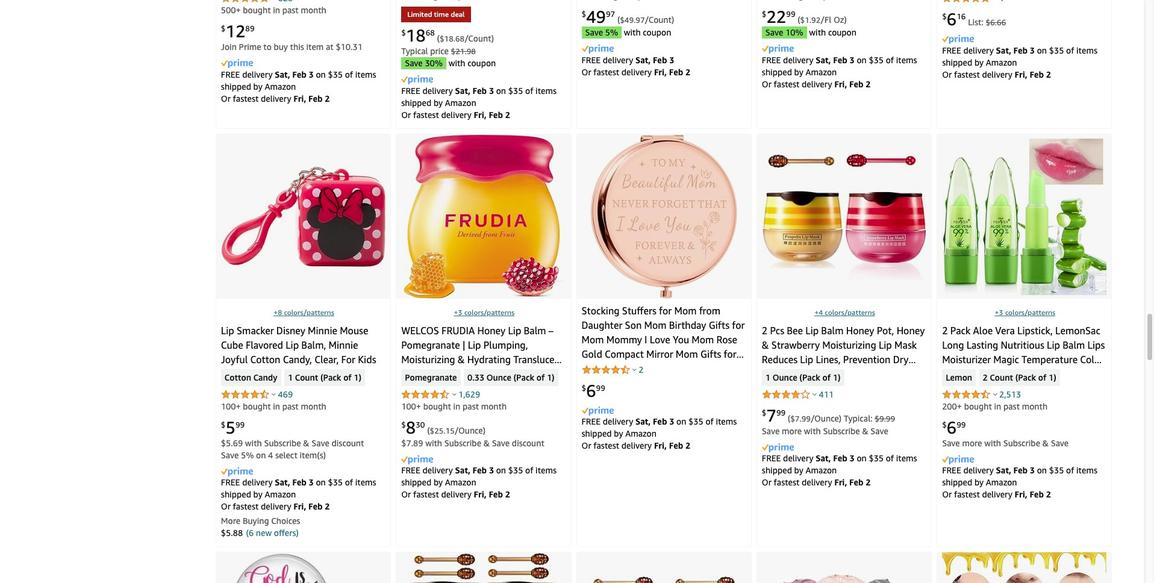 Task type: describe. For each thing, give the bounding box(es) containing it.
dry inside 2 pcs bee lip balm honey pot, honey & strawberry moisturizing lip mask reduces lip lines, prevention dry and cracked lip scrubs exfoliator. (honey & strawberry)
[[893, 354, 909, 366]]

lip down lines, in the right of the page
[[818, 368, 831, 380]]

select
[[275, 450, 297, 460]]

daughter
[[582, 319, 623, 331]]

by down $25.15
[[434, 477, 443, 488]]

shipped for the "free delivery sat, feb 3 on $35 of items shipped by amazon" element underneath '$ 7 99 ( $7.99 /ounce) typical: $9.99 save more with subscribe & save'
[[762, 465, 792, 476]]

12
[[226, 21, 245, 41]]

2 pack aloe vera lipstick, lemonsac long lasting nutritious lip balm lips moisturizer magic temperature color changing lip... image
[[942, 138, 1107, 295]]

5% for 49
[[605, 27, 618, 37]]

$ 7 99 ( $7.99 /ounce) typical: $9.99 save more with subscribe & save
[[762, 405, 895, 436]]

1,629 link
[[458, 389, 480, 399]]

fastest inside free delivery sat, feb 3 or fastest delivery fri, feb 2
[[594, 67, 619, 77]]

lip up hydrating
[[468, 339, 481, 351]]

prevention
[[843, 354, 891, 366]]

$ inside the $ 49 97 ( $49.97 /count) save 5% with coupon
[[582, 9, 586, 19]]

1 for lip smacker disney minnie mouse cube flavored lip balm, minnie joyful cotton candy, clear, for kids
[[288, 372, 293, 383]]

item
[[306, 42, 324, 52]]

lip down disney
[[286, 339, 299, 351]]

$ 6 16 list: $6.66
[[942, 9, 1006, 29]]

18
[[406, 25, 426, 45]]

moisturizer
[[942, 354, 991, 366]]

(pack for 8
[[514, 372, 534, 383]]

at
[[326, 42, 334, 52]]

$ inside $ 22 99 ( $1.92 /fl oz) save 10% with coupon
[[762, 9, 767, 19]]

count for 5
[[295, 372, 318, 383]]

lip down translucent
[[526, 368, 540, 380]]

you
[[673, 334, 689, 346]]

pot,
[[877, 325, 894, 337]]

mom up gold
[[582, 334, 604, 346]]

bought for 5
[[243, 401, 271, 411]]

disney
[[276, 325, 305, 337]]

100+ bought in past month for 8
[[401, 401, 507, 411]]

by up buying
[[253, 489, 263, 500]]

200+
[[942, 401, 962, 411]]

lemonsac
[[1056, 325, 1101, 337]]

stocking stuffers for mom from daughter son mom birthday gifts for mom mommy i love you mom rose gold compact mirror mom gifts for mother stepmom women mothers day valentines day gifts link
[[582, 305, 745, 389]]

stocking stuffers for mom from daughter son mom birthday gifts for mom mommy i love you mom rose gold compact mirror mom gifts for mother stepmom women mothers day valentines day gifts
[[582, 305, 745, 389]]

lip smacker disney minnie mouse cube flavored lip balm, minnie joyful cotton candy, clear, for kids
[[221, 325, 376, 366]]

of for the "free delivery sat, feb 3 on $35 of items shipped by amazon" element underneath $ 8 30 ( $25.15 /ounce) $7.89 with subscribe & save discount
[[525, 465, 533, 476]]

subscribe down 200+ bought in past month
[[1003, 438, 1040, 448]]

changing
[[942, 368, 984, 380]]

subscribe inside $ 8 30 ( $25.15 /ounce) $7.89 with subscribe & save discount
[[444, 438, 481, 448]]

on $35 of items shipped by amazon for or fastest delivery fri, feb 2 element associated with the "free delivery sat, feb 3 on $35 of items shipped by amazon" element under valentines
[[582, 417, 737, 439]]

$ down the 200+
[[942, 420, 947, 430]]

offers)
[[274, 528, 299, 538]]

or fastest delivery fri, feb 2 element for the "free delivery sat, feb 3 on $35 of items shipped by amazon" element under valentines
[[582, 441, 691, 451]]

sat, down buy
[[275, 69, 290, 79]]

on $35 of items shipped by amazon for the "free delivery sat, feb 3 on $35 of items shipped by amazon" element below $21.98 or fastest delivery fri, feb 2 element
[[401, 85, 557, 108]]

99 inside $ 22 99 ( $1.92 /fl oz) save 10% with coupon
[[786, 9, 796, 19]]

items for the "free delivery sat, feb 3 on $35 of items shipped by amazon" element above choices
[[355, 477, 376, 488]]

items for the "free delivery sat, feb 3 on $35 of items shipped by amazon" element underneath $ 8 30 ( $25.15 /ounce) $7.89 with subscribe & save discount
[[536, 465, 557, 476]]

to
[[263, 42, 272, 52]]

bee
[[787, 325, 803, 337]]

in up buy
[[273, 5, 280, 15]]

$49.97
[[620, 15, 645, 25]]

amazon prime image for the "free delivery sat, feb 3 on $35 of items shipped by amazon" element underneath '$ 7 99 ( $7.99 /ounce) typical: $9.99 save more with subscribe & save'
[[762, 444, 794, 453]]

stocking stuffers for mom from daughter son mom birthday gifts for mom mommy i love you mom rose gold compact mirror mom g... image
[[590, 134, 738, 299]]

amazon for amazon prime "image" for the "free delivery sat, feb 3 on $35 of items shipped by amazon" element below $21.98
[[445, 97, 476, 108]]

1 inside welcos frudia honey lip balm – pomegranate | lip plumping, moisturizing & hydrating translucent red tinted lip balm | 3-in-1 lip plumper balm for dry & pale lips with pomegranate extracts (0.35 oz)
[[518, 368, 524, 380]]

(6
[[246, 528, 254, 538]]

2 link
[[639, 364, 644, 375]]

shipped for the "free delivery sat, feb 3 on $35 of items shipped by amazon" element below oz)
[[762, 67, 792, 77]]

200+ bought in past month
[[942, 401, 1048, 411]]

shipped for the "free delivery sat, feb 3 on $35 of items shipped by amazon" element below $21.98
[[401, 97, 431, 108]]

amazon prime image for the "free delivery sat, feb 3 on $35 of items shipped by amazon" element under save more with subscribe & save
[[942, 456, 974, 465]]

free delivery sat, feb 3 on $35 of items shipped by amazon element up choices
[[221, 477, 376, 500]]

amazon prime image for the "free delivery sat, feb 3 on $35 of items shipped by amazon" element underneath "this"
[[221, 59, 253, 68]]

1 ounce (pack of 1)
[[766, 372, 841, 383]]

3 1) from the left
[[833, 372, 841, 383]]

of for the "free delivery sat, feb 3 on $35 of items shipped by amazon" element under save more with subscribe & save
[[1066, 465, 1074, 476]]

items for the "free delivery sat, feb 3 on $35 of items shipped by amazon" element below $21.98
[[536, 85, 557, 96]]

1 vertical spatial gifts
[[701, 348, 721, 360]]

mothers
[[697, 363, 733, 375]]

+8 colors/patterns link
[[274, 308, 334, 317]]

$5.88
[[221, 528, 243, 538]]

items for the "free delivery sat, feb 3 on $35 of items shipped by amazon" element below oz)
[[896, 55, 917, 65]]

of for the "free delivery sat, feb 3 on $35 of items shipped by amazon" element above choices
[[345, 477, 353, 488]]

by down save more with subscribe & save
[[975, 477, 984, 488]]

99 down the 200+
[[957, 420, 966, 430]]

coupon inside the $ 49 97 ( $49.97 /count) save 5% with coupon
[[643, 27, 671, 37]]

fri, for the "free delivery sat, feb 3 on $35 of items shipped by amazon" element under save more with subscribe & save
[[1015, 489, 1028, 500]]

frudia
[[442, 325, 475, 337]]

411 link
[[819, 389, 834, 399]]

free delivery sat, feb 3 on $35 of items shipped by amazon element down '$ 7 99 ( $7.99 /ounce) typical: $9.99 save more with subscribe & save'
[[762, 453, 917, 476]]

or for the "free delivery sat, feb 3 on $35 of items shipped by amazon" element underneath "this"
[[221, 93, 231, 103]]

flavored
[[246, 339, 283, 351]]

+3 for 8
[[454, 308, 462, 317]]

free delivery sat, feb 3 on $35 of items shipped by amazon element down $6.66
[[942, 45, 1098, 67]]

lines,
[[816, 354, 841, 366]]

extracts
[[484, 397, 519, 409]]

0 vertical spatial pomegranate
[[401, 339, 460, 351]]

$35 for the "free delivery sat, feb 3 on $35 of items shipped by amazon" element below $21.98 or fastest delivery fri, feb 2 element
[[508, 85, 523, 96]]

sat, down $6.66
[[996, 45, 1011, 55]]

2 pcs bee lip balm honey pot, honey & strawberry moisturizing lip mask reduces lip lines, prevention dry and cracked lip s... image
[[762, 153, 927, 280]]

97
[[606, 9, 615, 19]]

amazon for amazon prime "image" for the "free delivery sat, feb 3 on $35 of items shipped by amazon" element underneath $ 8 30 ( $25.15 /ounce) $7.89 with subscribe & save discount
[[445, 477, 476, 488]]

time
[[434, 10, 449, 19]]

2 honey from the left
[[846, 325, 874, 337]]

she loves jesus and america too, usa fourth of july shirts, christian shirts, handmade independence day tee, 4th of july w... image
[[762, 574, 927, 583]]

sat, down /fl
[[816, 55, 831, 65]]

by down $7.99
[[794, 465, 804, 476]]

$35 for or fastest delivery fri, feb 2 element corresponding to the "free delivery sat, feb 3 on $35 of items shipped by amazon" element above choices
[[328, 477, 343, 488]]

month up item
[[301, 5, 326, 15]]

free delivery sat, feb 3 on $35 of items shipped by amazon element down valentines
[[582, 417, 737, 439]]

with inside $ 18 68 ( $18.68 /count) typical price $21.98 save 30% with coupon
[[449, 58, 465, 68]]

color
[[1080, 354, 1104, 366]]

0.33
[[467, 372, 484, 383]]

valentines
[[601, 377, 646, 389]]

free delivery sat, feb 3 on $35 of items shipped by amazon element down "this"
[[221, 69, 376, 91]]

sat, down save more with subscribe & save
[[996, 465, 1011, 476]]

lip up cube
[[221, 325, 234, 337]]

amazon for the "free delivery sat, feb 3 on $35 of items shipped by amazon" element under save more with subscribe & save's amazon prime "image"
[[986, 477, 1017, 488]]

+3 colors/patterns for 8
[[454, 308, 515, 317]]

3 inside free delivery sat, feb 3 or fastest delivery fri, feb 2
[[669, 55, 674, 65]]

by down the "30%"
[[434, 97, 443, 108]]

fri, for the "free delivery sat, feb 3 on $35 of items shipped by amazon" element underneath "this"
[[294, 93, 306, 103]]

free delivery sat, feb 3 for amazon prime "image" corresponding to the "free delivery sat, feb 3 on $35 of items shipped by amazon" element underneath '$ 7 99 ( $7.99 /ounce) typical: $9.99 save more with subscribe & save'
[[762, 453, 857, 464]]

shipped for the "free delivery sat, feb 3 on $35 of items shipped by amazon" element underneath $ 8 30 ( $25.15 /ounce) $7.89 with subscribe & save discount
[[401, 477, 431, 488]]

coupon inside $ 18 68 ( $18.68 /count) typical price $21.98 save 30% with coupon
[[468, 58, 496, 68]]

kids
[[358, 354, 376, 366]]

of for the "free delivery sat, feb 3 on $35 of items shipped by amazon" element under $6.66
[[1066, 45, 1074, 55]]

candy
[[253, 372, 277, 383]]

of for the "free delivery sat, feb 3 on $35 of items shipped by amazon" element underneath '$ 7 99 ( $7.99 /ounce) typical: $9.99 save more with subscribe & save'
[[886, 453, 894, 464]]

with inside $ 8 30 ( $25.15 /ounce) $7.89 with subscribe & save discount
[[425, 438, 442, 448]]

free delivery sat, feb 3 on $35 of items shipped by amazon element down save more with subscribe & save
[[942, 465, 1098, 488]]

or fastest delivery fri, feb 2 element for the "free delivery sat, feb 3 on $35 of items shipped by amazon" element above choices
[[221, 502, 330, 512]]

500+
[[221, 5, 241, 15]]

join
[[221, 42, 237, 52]]

mother
[[582, 363, 613, 375]]

with inside the $ 49 97 ( $49.97 /count) save 5% with coupon
[[624, 27, 641, 37]]

more
[[221, 516, 241, 526]]

lip down magic
[[986, 368, 1000, 380]]

& inside $ 8 30 ( $25.15 /ounce) $7.89 with subscribe & save discount
[[484, 438, 490, 448]]

scrubs
[[834, 368, 863, 380]]

free delivery sat, feb 3 for amazon prime "image" for the "free delivery sat, feb 3 on $35 of items shipped by amazon" element underneath $ 8 30 ( $25.15 /ounce) $7.89 with subscribe & save discount
[[401, 465, 496, 476]]

list:
[[968, 17, 984, 27]]

1 horizontal spatial |
[[492, 368, 494, 380]]

free delivery sat, feb 3 on $35 of items shipped by amazon element down oz)
[[762, 55, 917, 77]]

plumper
[[401, 383, 438, 395]]

$6.66
[[986, 18, 1006, 27]]

by down valentines
[[614, 429, 623, 439]]

popover image for 5
[[272, 393, 276, 396]]

(pack for 5
[[320, 372, 341, 383]]

amazon prime image for the "free delivery sat, feb 3 on $35 of items shipped by amazon" element below $21.98
[[401, 76, 433, 85]]

100+ for 8
[[401, 401, 421, 411]]

0 vertical spatial |
[[463, 339, 465, 351]]

$25.15
[[430, 426, 455, 436]]

ounce for colors/patterns
[[773, 372, 797, 383]]

1 vertical spatial 6
[[586, 381, 596, 401]]

month for 5
[[301, 401, 326, 411]]

lip up cracked
[[800, 354, 813, 366]]

dry inside welcos frudia honey lip balm – pomegranate | lip plumping, moisturizing & hydrating translucent red tinted lip balm | 3-in-1 lip plumper balm for dry & pale lips with pomegranate extracts (0.35 oz)
[[481, 383, 497, 395]]

2 pack aloe vera lipstick, lemonsac long lasting nutritious lip balm lips moisturizer magic temperature color changing lip gloss (2pcs) link
[[942, 325, 1105, 380]]

lip smacker disney minnie mouse cube flavored lip balm, minnie joyful cotton candy, clear, for kids image
[[221, 166, 386, 267]]

or fastest delivery fri, feb 2 element for the "free delivery sat, feb 3 on $35 of items shipped by amazon" element under $6.66
[[942, 69, 1051, 79]]

+4 colors/patterns
[[815, 308, 875, 317]]

1) for 6
[[1049, 372, 1057, 383]]

past for 5
[[282, 401, 299, 411]]

bought up 89
[[243, 5, 271, 15]]

+4 colors/patterns link
[[815, 308, 875, 317]]

balm down tinted at the left
[[441, 383, 463, 395]]

lip right bee on the right bottom
[[806, 325, 819, 337]]

amazon prime image for the "free delivery sat, feb 3 on $35 of items shipped by amazon" element under valentines
[[582, 407, 614, 416]]

sat, down $21.98
[[455, 85, 470, 96]]

2,513 link
[[999, 389, 1021, 399]]

with down 200+ bought in past month
[[984, 438, 1001, 448]]

1 vertical spatial pomegranate
[[405, 372, 457, 383]]

$ inside $ 18 68 ( $18.68 /count) typical price $21.98 save 30% with coupon
[[401, 28, 406, 38]]

discount inside $5.69 with subscribe & save discount save 5% on 4 select item(s)
[[332, 438, 364, 448]]

pale
[[509, 383, 527, 395]]

balm down hydrating
[[467, 368, 489, 380]]

mom down birthday
[[692, 334, 714, 346]]

moisturizing for 8
[[401, 354, 455, 366]]

lip up temperature
[[1047, 339, 1060, 351]]

100+ for 5
[[221, 401, 241, 411]]

free delivery sat, feb 3 element
[[582, 55, 674, 65]]

lip down pot,
[[879, 339, 892, 351]]

new
[[256, 528, 272, 538]]

fri, for the "free delivery sat, feb 3 on $35 of items shipped by amazon" element below $21.98
[[474, 109, 487, 120]]

sat, down '$ 7 99 ( $7.99 /ounce) typical: $9.99 save more with subscribe & save'
[[816, 453, 831, 464]]

balm,
[[301, 339, 326, 351]]

save inside $ 22 99 ( $1.92 /fl oz) save 10% with coupon
[[766, 27, 783, 37]]

$ inside '$ 7 99 ( $7.99 /ounce) typical: $9.99 save more with subscribe & save'
[[762, 408, 767, 418]]

colors/patterns for 5
[[284, 308, 334, 317]]

limited time deal
[[407, 10, 465, 19]]

colors/patterns for 7
[[825, 308, 875, 317]]

tinted
[[420, 368, 449, 380]]

+3 colors/patterns link for 8
[[454, 308, 515, 317]]

$21.98
[[451, 47, 476, 56]]

fri, for the "free delivery sat, feb 3 on $35 of items shipped by amazon" element underneath '$ 7 99 ( $7.99 /ounce) typical: $9.99 save more with subscribe & save'
[[835, 477, 847, 488]]

past up join prime to buy this item at $10.31
[[282, 5, 299, 15]]

1 vertical spatial $ 6 99
[[942, 417, 966, 437]]

free delivery sat, feb 3 on $35 of items shipped by amazon element down $21.98
[[401, 85, 557, 108]]

on $35 of items shipped by amazon for or fastest delivery fri, feb 2 element corresponding to the "free delivery sat, feb 3 on $35 of items shipped by amazon" element under $6.66
[[942, 45, 1098, 67]]

$ down mother
[[582, 383, 586, 393]]

& inside $5.69 with subscribe & save discount save 5% on 4 select item(s)
[[303, 438, 309, 448]]

popover image for 2
[[633, 368, 637, 371]]

( for 8
[[427, 425, 430, 436]]

subscribe inside $5.69 with subscribe & save discount save 5% on 4 select item(s)
[[264, 438, 301, 448]]

discount inside $ 8 30 ( $25.15 /ounce) $7.89 with subscribe & save discount
[[512, 438, 544, 448]]

bought for 6
[[964, 401, 992, 411]]

cracked
[[781, 368, 816, 380]]

1) for 8
[[547, 372, 555, 383]]

month for 6
[[1022, 401, 1048, 411]]

free delivery sat, feb 3 on $35 of items shipped by amazon element down $ 8 30 ( $25.15 /ounce) $7.89 with subscribe & save discount
[[401, 465, 557, 488]]

sat, down valentines
[[636, 417, 651, 427]]

mom up love
[[644, 319, 667, 331]]

free delivery sat, feb 3 for the "free delivery sat, feb 3 on $35 of items shipped by amazon" element under save more with subscribe & save's amazon prime "image"
[[942, 465, 1037, 476]]

2 inside 2 pack aloe vera lipstick, lemonsac long lasting nutritious lip balm lips moisturizer magic temperature color changing lip gloss (2pcs)
[[942, 325, 948, 337]]

2 vertical spatial 6
[[947, 417, 957, 437]]

$ inside $ 6 16 list: $6.66
[[942, 12, 947, 21]]

by down list:
[[975, 57, 984, 67]]

or for the "free delivery sat, feb 3 on $35 of items shipped by amazon" element underneath $ 8 30 ( $25.15 /ounce) $7.89 with subscribe & save discount
[[401, 489, 411, 500]]

amazon prime image for the "free delivery sat, feb 3 on $35 of items shipped by amazon" element underneath $ 8 30 ( $25.15 /ounce) $7.89 with subscribe & save discount
[[401, 456, 433, 465]]

amazon for the "free delivery sat, feb 3 on $35 of items shipped by amazon" element above choices's amazon prime "image"
[[265, 489, 296, 500]]

exfoliator.
[[865, 368, 910, 380]]

lemon
[[946, 372, 972, 383]]

lip left 0.33
[[451, 368, 464, 380]]

on $35 of items shipped by amazon for or fastest delivery fri, feb 2 element associated with the "free delivery sat, feb 3 on $35 of items shipped by amazon" element below oz)
[[762, 55, 917, 77]]

lips inside welcos frudia honey lip balm – pomegranate | lip plumping, moisturizing & hydrating translucent red tinted lip balm | 3-in-1 lip plumper balm for dry & pale lips with pomegranate extracts (0.35 oz)
[[530, 383, 547, 395]]

+8 colors/patterns
[[274, 308, 334, 317]]

save more with subscribe & save
[[942, 438, 1069, 448]]

strawberry)
[[805, 383, 857, 395]]

or for the "free delivery sat, feb 3 on $35 of items shipped by amazon" element below $21.98
[[401, 109, 411, 120]]

colors/patterns for 6
[[1005, 308, 1056, 317]]

in for 8
[[453, 401, 460, 411]]

limited
[[407, 10, 432, 19]]

89
[[245, 24, 255, 33]]

items for the "free delivery sat, feb 3 on $35 of items shipped by amazon" element underneath "this"
[[355, 69, 376, 79]]

sat, down $ 8 30 ( $25.15 /ounce) $7.89 with subscribe & save discount
[[455, 465, 470, 476]]

save inside $ 18 68 ( $18.68 /count) typical price $21.98 save 30% with coupon
[[405, 58, 423, 68]]

(2pcs)
[[1028, 368, 1054, 380]]

+3 for 6
[[995, 308, 1003, 317]]

by down the prime
[[253, 81, 263, 91]]

and
[[762, 368, 778, 380]]



Task type: vqa. For each thing, say whether or not it's contained in the screenshot.
the 100+ bought in past month related to 5
yes



Task type: locate. For each thing, give the bounding box(es) containing it.
mirror
[[646, 348, 673, 360]]

amazon prime image down 7
[[762, 444, 794, 453]]

amazon prime image
[[942, 35, 974, 44], [582, 45, 614, 54], [762, 45, 794, 54], [221, 59, 253, 68], [401, 76, 433, 85], [582, 407, 614, 416], [762, 444, 794, 453], [401, 456, 433, 465], [942, 456, 974, 465], [221, 468, 253, 477]]

2 inside free delivery sat, feb 3 or fastest delivery fri, feb 2
[[686, 67, 691, 77]]

free delivery sat, feb 3 down valentines
[[582, 417, 677, 427]]

joyful
[[221, 354, 248, 366]]

vera
[[995, 325, 1015, 337]]

dry
[[893, 354, 909, 366], [481, 383, 497, 395]]

/count) for 18
[[465, 33, 494, 44]]

1 (pack from the left
[[320, 372, 341, 383]]

4 (pack from the left
[[1015, 372, 1036, 383]]

items for the "free delivery sat, feb 3 on $35 of items shipped by amazon" element under save more with subscribe & save
[[1077, 465, 1098, 476]]

2 (pack from the left
[[514, 372, 534, 383]]

2 100+ bought in past month from the left
[[401, 401, 507, 411]]

popover image
[[633, 368, 637, 371], [813, 393, 817, 396], [993, 393, 997, 396]]

1 vertical spatial 5%
[[241, 450, 254, 460]]

1 horizontal spatial coupon
[[643, 27, 671, 37]]

1 horizontal spatial /ounce)
[[811, 413, 842, 424]]

fri, inside free delivery sat, feb 3 or fastest delivery fri, feb 2
[[654, 67, 667, 77]]

1 horizontal spatial count
[[990, 372, 1013, 383]]

limited time deal link
[[401, 7, 471, 24]]

past down 469
[[282, 401, 299, 411]]

0 vertical spatial lips
[[1088, 339, 1105, 351]]

save inside $ 8 30 ( $25.15 /ounce) $7.89 with subscribe & save discount
[[492, 438, 510, 448]]

0 horizontal spatial discount
[[332, 438, 364, 448]]

honey up mask on the right bottom
[[897, 325, 925, 337]]

or for the "free delivery sat, feb 3 on $35 of items shipped by amazon" element under save more with subscribe & save
[[942, 489, 952, 500]]

0 horizontal spatial popover image
[[272, 393, 276, 396]]

$35 for or fastest delivery fri, feb 2 element for the "free delivery sat, feb 3 on $35 of items shipped by amazon" element underneath $ 8 30 ( $25.15 /ounce) $7.89 with subscribe & save discount
[[508, 465, 523, 476]]

amazon prime image up free delivery sat, feb 3 element
[[582, 45, 614, 54]]

lips inside 2 pack aloe vera lipstick, lemonsac long lasting nutritious lip balm lips moisturizer magic temperature color changing lip gloss (2pcs)
[[1088, 339, 1105, 351]]

1 horizontal spatial ounce
[[773, 372, 797, 383]]

22
[[767, 7, 786, 27]]

free delivery sat, feb 3 for amazon prime "image" corresponding to the "free delivery sat, feb 3 on $35 of items shipped by amazon" element under valentines
[[582, 417, 677, 427]]

for
[[341, 354, 355, 366]]

99 down mother
[[596, 383, 605, 393]]

items for the "free delivery sat, feb 3 on $35 of items shipped by amazon" element under $6.66
[[1077, 45, 1098, 55]]

/ounce) down 411
[[811, 413, 842, 424]]

or fastest delivery fri, feb 2 element for the "free delivery sat, feb 3 on $35 of items shipped by amazon" element underneath "this"
[[221, 93, 330, 103]]

popover image left 2 link
[[633, 368, 637, 371]]

or for the "free delivery sat, feb 3 on $35 of items shipped by amazon" element under valentines
[[582, 441, 591, 451]]

popover image
[[272, 393, 276, 396], [452, 393, 457, 396]]

sat, down select
[[275, 477, 290, 488]]

1) up 411
[[833, 372, 841, 383]]

prime
[[239, 42, 261, 52]]

0 horizontal spatial popover image
[[633, 368, 637, 371]]

1 popover image from the left
[[272, 393, 276, 396]]

or fastest delivery fri, feb 2 element
[[582, 67, 691, 77], [942, 69, 1051, 79], [762, 79, 871, 89], [221, 93, 330, 103], [401, 109, 510, 120], [582, 441, 691, 451], [762, 477, 871, 488], [401, 489, 510, 500], [942, 489, 1051, 500], [221, 502, 330, 512]]

items for the "free delivery sat, feb 3 on $35 of items shipped by amazon" element underneath '$ 7 99 ( $7.99 /ounce) typical: $9.99 save more with subscribe & save'
[[896, 453, 917, 464]]

$ 18 68 ( $18.68 /count) typical price $21.98 save 30% with coupon
[[401, 25, 496, 68]]

4 1) from the left
[[1049, 372, 1057, 383]]

2 day from the left
[[649, 377, 665, 389]]

5%
[[605, 27, 618, 37], [241, 450, 254, 460]]

stocking
[[582, 305, 620, 317]]

by
[[975, 57, 984, 67], [794, 67, 804, 77], [253, 81, 263, 91], [434, 97, 443, 108], [614, 429, 623, 439], [794, 465, 804, 476], [434, 477, 443, 488], [975, 477, 984, 488], [253, 489, 263, 500]]

colors/patterns up disney
[[284, 308, 334, 317]]

3 colors/patterns from the left
[[825, 308, 875, 317]]

lips up (0.35
[[530, 383, 547, 395]]

colors/patterns up "lipstick,"
[[1005, 308, 1056, 317]]

2,513
[[999, 389, 1021, 399]]

0 vertical spatial moisturizing
[[822, 339, 876, 351]]

99 inside '$ 7 99 ( $7.99 /ounce) typical: $9.99 save more with subscribe & save'
[[776, 408, 786, 418]]

0 vertical spatial gifts
[[709, 319, 730, 331]]

amazon up choices
[[265, 489, 296, 500]]

more down $7.99
[[782, 426, 802, 436]]

colors/patterns for 8
[[464, 308, 515, 317]]

fri, for the "free delivery sat, feb 3 on $35 of items shipped by amazon" element below oz)
[[835, 79, 847, 89]]

$ 49 97 ( $49.97 /count) save 5% with coupon
[[582, 7, 674, 37]]

subscribe inside '$ 7 99 ( $7.99 /ounce) typical: $9.99 save more with subscribe & save'
[[823, 426, 860, 436]]

/ounce) inside $ 8 30 ( $25.15 /ounce) $7.89 with subscribe & save discount
[[455, 425, 486, 436]]

count up 2,513 "link"
[[990, 372, 1013, 383]]

with inside $5.69 with subscribe & save discount save 5% on 4 select item(s)
[[245, 438, 262, 448]]

amazon prime image down 16
[[942, 35, 974, 44]]

or for the "free delivery sat, feb 3 on $35 of items shipped by amazon" element under $6.66
[[942, 69, 952, 79]]

gifts down women
[[668, 377, 688, 389]]

0 horizontal spatial 1
[[288, 372, 293, 383]]

1 horizontal spatial 100+
[[401, 401, 421, 411]]

month down the 2 count (pack of 1)
[[1022, 401, 1048, 411]]

1 horizontal spatial popover image
[[452, 393, 457, 396]]

with down plumper
[[401, 397, 421, 409]]

0 horizontal spatial $ 6 99
[[582, 381, 605, 401]]

popover image left 1,629 link
[[452, 393, 457, 396]]

30
[[416, 420, 425, 430]]

balm left –
[[524, 325, 546, 337]]

1) down temperature
[[1049, 372, 1057, 383]]

free delivery sat, feb 3 for amazon prime "image" for the "free delivery sat, feb 3 on $35 of items shipped by amazon" element below oz)
[[762, 55, 857, 65]]

for
[[659, 305, 672, 317], [732, 319, 745, 331], [724, 348, 737, 360], [466, 383, 479, 395]]

0 horizontal spatial 5%
[[241, 450, 254, 460]]

colors/patterns up frudia
[[464, 308, 515, 317]]

$35 for or fastest delivery fri, feb 2 element associated with the "free delivery sat, feb 3 on $35 of items shipped by amazon" element underneath '$ 7 99 ( $7.99 /ounce) typical: $9.99 save more with subscribe & save'
[[869, 453, 884, 464]]

( for 22
[[798, 15, 800, 25]]

by down the 10%
[[794, 67, 804, 77]]

bought for 8
[[423, 401, 451, 411]]

+3 colors/patterns link up "lipstick,"
[[995, 308, 1056, 317]]

honey up plumping,
[[477, 325, 506, 337]]

colors/patterns right +4
[[825, 308, 875, 317]]

1 horizontal spatial popover image
[[813, 393, 817, 396]]

popover image for 8
[[452, 393, 457, 396]]

1 horizontal spatial /count)
[[645, 15, 674, 25]]

( for 18
[[437, 33, 440, 44]]

in
[[273, 5, 280, 15], [273, 401, 280, 411], [453, 401, 460, 411], [994, 401, 1001, 411]]

$ 22 99 ( $1.92 /fl oz) save 10% with coupon
[[762, 7, 857, 37]]

$ inside $ 12 89
[[221, 24, 226, 33]]

welcos frudia honey lip balm – pomegranate | lip plumping, moisturizing & hydrating translucent red tinted lip balm | 3-in-1 lip plumper balm for dry & pale lips with pomegranate extracts (0.35 oz)
[[401, 325, 564, 409]]

2 1) from the left
[[547, 372, 555, 383]]

1 horizontal spatial discount
[[512, 438, 544, 448]]

$ left the $1.92 on the top right of the page
[[762, 9, 767, 19]]

(pack down "clear,"
[[320, 372, 341, 383]]

(pack for 6
[[1015, 372, 1036, 383]]

0.33 ounce (pack of 1)
[[467, 372, 555, 383]]

0 vertical spatial cotton
[[250, 354, 280, 366]]

1 horizontal spatial 100+ bought in past month
[[401, 401, 507, 411]]

shipped
[[942, 57, 972, 67], [762, 67, 792, 77], [221, 81, 251, 91], [401, 97, 431, 108], [582, 429, 612, 439], [762, 465, 792, 476], [401, 477, 431, 488], [942, 477, 972, 488], [221, 489, 251, 500]]

2 +3 from the left
[[995, 308, 1003, 317]]

shipped for the "free delivery sat, feb 3 on $35 of items shipped by amazon" element under $6.66
[[942, 57, 972, 67]]

amazon down $6.66
[[986, 57, 1017, 67]]

/ounce) for 8
[[455, 425, 486, 436]]

of for the "free delivery sat, feb 3 on $35 of items shipped by amazon" element below oz)
[[886, 55, 894, 65]]

2 discount from the left
[[512, 438, 544, 448]]

month for 8
[[481, 401, 507, 411]]

99
[[786, 9, 796, 19], [596, 383, 605, 393], [776, 408, 786, 418], [235, 420, 245, 430], [957, 420, 966, 430]]

typical
[[401, 46, 428, 56]]

shipped for the "free delivery sat, feb 3 on $35 of items shipped by amazon" element under valentines
[[582, 429, 612, 439]]

0 vertical spatial 6
[[947, 9, 957, 29]]

3 (pack from the left
[[800, 372, 820, 383]]

1 for +4 colors/patterns
[[766, 372, 771, 383]]

1 horizontal spatial dry
[[893, 354, 909, 366]]

free delivery sat, feb 3 down $7.99
[[762, 453, 857, 464]]

$ 6 99 down mother
[[582, 381, 605, 401]]

mom down you on the right of the page
[[676, 348, 698, 360]]

amazon prime image for the "free delivery sat, feb 3 on $35 of items shipped by amazon" element under $6.66
[[942, 35, 974, 44]]

gifts up the mothers at right
[[701, 348, 721, 360]]

on $35 of items shipped by amazon down "this"
[[221, 69, 376, 91]]

( inside $ 8 30 ( $25.15 /ounce) $7.89 with subscribe & save discount
[[427, 425, 430, 436]]

99 inside $ 5 99
[[235, 420, 245, 430]]

of for the "free delivery sat, feb 3 on $35 of items shipped by amazon" element underneath "this"
[[345, 69, 353, 79]]

0 horizontal spatial honey
[[477, 325, 506, 337]]

0 vertical spatial dry
[[893, 354, 909, 366]]

minnie up 'balm,'
[[308, 325, 337, 337]]

pcs
[[770, 325, 784, 337]]

3 honey from the left
[[897, 325, 925, 337]]

0 horizontal spatial 100+
[[221, 401, 241, 411]]

1 vertical spatial minnie
[[329, 339, 358, 351]]

moisturizing inside 2 pcs bee lip balm honey pot, honey & strawberry moisturizing lip mask reduces lip lines, prevention dry and cracked lip scrubs exfoliator. (honey & strawberry)
[[822, 339, 876, 351]]

1 +3 colors/patterns from the left
[[454, 308, 515, 317]]

amazon for the "free delivery sat, feb 3 on $35 of items shipped by amazon" element underneath "this" amazon prime "image"
[[265, 81, 296, 91]]

1 vertical spatial /count)
[[465, 33, 494, 44]]

candy,
[[283, 354, 312, 366]]

+3
[[454, 308, 462, 317], [995, 308, 1003, 317]]

5% down $5.69
[[241, 450, 254, 460]]

shipped for the "free delivery sat, feb 3 on $35 of items shipped by amazon" element under save more with subscribe & save
[[942, 477, 972, 488]]

/ounce) inside '$ 7 99 ( $7.99 /ounce) typical: $9.99 save more with subscribe & save'
[[811, 413, 842, 424]]

( inside $ 22 99 ( $1.92 /fl oz) save 10% with coupon
[[798, 15, 800, 25]]

long
[[942, 339, 964, 351]]

amazon for amazon prime "image" for the "free delivery sat, feb 3 on $35 of items shipped by amazon" element below oz)
[[806, 67, 837, 77]]

5
[[226, 417, 235, 437]]

1 vertical spatial lips
[[530, 383, 547, 395]]

( for 7
[[788, 413, 790, 424]]

stepmom
[[616, 363, 659, 375]]

temperature
[[1022, 354, 1078, 366]]

cotton inside lip smacker disney minnie mouse cube flavored lip balm, minnie joyful cotton candy, clear, for kids
[[250, 354, 280, 366]]

2 horizontal spatial coupon
[[828, 27, 857, 37]]

1 vertical spatial moisturizing
[[401, 354, 455, 366]]

0 horizontal spatial moisturizing
[[401, 354, 455, 366]]

1 horizontal spatial more
[[962, 438, 982, 448]]

( inside $ 18 68 ( $18.68 /count) typical price $21.98 save 30% with coupon
[[437, 33, 440, 44]]

of for the "free delivery sat, feb 3 on $35 of items shipped by amazon" element under valentines
[[706, 417, 714, 427]]

fri, for the "free delivery sat, feb 3 on $35 of items shipped by amazon" element above choices
[[294, 502, 306, 512]]

0 horizontal spatial +3
[[454, 308, 462, 317]]

4 colors/patterns from the left
[[1005, 308, 1056, 317]]

on inside $5.69 with subscribe & save discount save 5% on 4 select item(s)
[[256, 450, 266, 460]]

1 horizontal spatial moisturizing
[[822, 339, 876, 351]]

$10.31
[[336, 42, 363, 52]]

bought down cotton candy
[[243, 401, 271, 411]]

1 colors/patterns from the left
[[284, 308, 334, 317]]

$ inside $ 8 30 ( $25.15 /ounce) $7.89 with subscribe & save discount
[[401, 420, 406, 430]]

1 horizontal spatial 5%
[[605, 27, 618, 37]]

$7.89
[[401, 438, 423, 448]]

5% inside the $ 49 97 ( $49.97 /count) save 5% with coupon
[[605, 27, 618, 37]]

or fastest delivery fri, feb 2 element for free delivery sat, feb 3 element
[[582, 67, 691, 77]]

0 horizontal spatial lips
[[530, 383, 547, 395]]

past for 8
[[463, 401, 479, 411]]

bible verse badge reel, god is within her she will not fall psalm 46:5- retractable id badge reel with swivel pinch clip, ... image
[[231, 553, 376, 583]]

birthday
[[669, 319, 706, 331]]

lips
[[1088, 339, 1105, 351], [530, 383, 547, 395]]

this
[[290, 42, 304, 52]]

mommy
[[606, 334, 642, 346]]

on $35 of items shipped by amazon for or fastest delivery fri, feb 2 element corresponding to the "free delivery sat, feb 3 on $35 of items shipped by amazon" element above choices
[[221, 477, 376, 500]]

son
[[625, 319, 642, 331]]

free delivery sat, feb 3 for the "free delivery sat, feb 3 on $35 of items shipped by amazon" element under $6.66 amazon prime "image"
[[942, 45, 1037, 55]]

amazon prime image down the "30%"
[[401, 76, 433, 85]]

gifts up rose
[[709, 319, 730, 331]]

& inside '$ 7 99 ( $7.99 /ounce) typical: $9.99 save more with subscribe & save'
[[862, 426, 869, 436]]

0 vertical spatial 5%
[[605, 27, 618, 37]]

with inside welcos frudia honey lip balm – pomegranate | lip plumping, moisturizing & hydrating translucent red tinted lip balm | 3-in-1 lip plumper balm for dry & pale lips with pomegranate extracts (0.35 oz)
[[401, 397, 421, 409]]

0 horizontal spatial dry
[[481, 383, 497, 395]]

1,629
[[458, 389, 480, 399]]

welcos frudia honey lip balm – pomegranate | lip plumping, moisturizing & hydrating translucent red tinted lip balm | 3-in-1 lip plumper balm for dry & pale lips with pomegranate extracts (0.35 oz) link
[[401, 325, 564, 409]]

2 vertical spatial gifts
[[668, 377, 688, 389]]

$1.92
[[800, 15, 821, 25]]

&
[[762, 339, 769, 351], [458, 354, 465, 366], [499, 383, 506, 395], [796, 383, 803, 395], [862, 426, 869, 436], [303, 438, 309, 448], [484, 438, 490, 448], [1043, 438, 1049, 448]]

free delivery sat, feb 3 down $6.66
[[942, 45, 1037, 55]]

cotton down joyful
[[225, 372, 251, 383]]

bought
[[243, 5, 271, 15], [243, 401, 271, 411], [423, 401, 451, 411], [964, 401, 992, 411]]

0 horizontal spatial more
[[782, 426, 802, 436]]

1 vertical spatial |
[[492, 368, 494, 380]]

with down $49.97
[[624, 27, 641, 37]]

0 vertical spatial /ounce)
[[811, 413, 842, 424]]

$35 for or fastest delivery fri, feb 2 element associated with the "free delivery sat, feb 3 on $35 of items shipped by amazon" element below oz)
[[869, 55, 884, 65]]

$35 for or fastest delivery fri, feb 2 element associated with the "free delivery sat, feb 3 on $35 of items shipped by amazon" element under valentines
[[689, 417, 703, 427]]

or fastest delivery fri, feb 2 element for the "free delivery sat, feb 3 on $35 of items shipped by amazon" element under save more with subscribe & save
[[942, 489, 1051, 500]]

magic
[[994, 354, 1019, 366]]

or inside free delivery sat, feb 3 or fastest delivery fri, feb 2
[[582, 67, 591, 77]]

1 horizontal spatial $ 6 99
[[942, 417, 966, 437]]

dry down mask on the right bottom
[[893, 354, 909, 366]]

8
[[406, 417, 416, 437]]

1 honey from the left
[[477, 325, 506, 337]]

fri, for the "free delivery sat, feb 3 on $35 of items shipped by amazon" element underneath $ 8 30 ( $25.15 /ounce) $7.89 with subscribe & save discount
[[474, 489, 487, 500]]

free inside free delivery sat, feb 3 or fastest delivery fri, feb 2
[[582, 55, 601, 65]]

68
[[426, 28, 435, 38]]

/count) inside $ 18 68 ( $18.68 /count) typical price $21.98 save 30% with coupon
[[465, 33, 494, 44]]

0 horizontal spatial /ounce)
[[455, 425, 486, 436]]

popover image for 2,513
[[993, 393, 997, 396]]

amazon prime image down valentines
[[582, 407, 614, 416]]

2 popover image from the left
[[452, 393, 457, 396]]

from
[[699, 305, 721, 317]]

join prime to buy this item at $10.31
[[221, 42, 363, 52]]

smacker
[[237, 325, 274, 337]]

oz)
[[547, 397, 560, 409]]

day
[[582, 377, 598, 389], [649, 377, 665, 389]]

choices
[[271, 516, 300, 526]]

with right $5.69
[[245, 438, 262, 448]]

coupon inside $ 22 99 ( $1.92 /fl oz) save 10% with coupon
[[828, 27, 857, 37]]

0 vertical spatial /count)
[[645, 15, 674, 25]]

welcos frudia honey lip balm – pomegranate | lip plumping, moisturizing & hydrating translucent red tinted lip balm | 3-i... image
[[404, 134, 564, 299]]

cotton
[[250, 354, 280, 366], [225, 372, 251, 383]]

past for 6
[[1004, 401, 1020, 411]]

with inside $ 22 99 ( $1.92 /fl oz) save 10% with coupon
[[809, 27, 826, 37]]

minnie up for
[[329, 339, 358, 351]]

1) for 5
[[354, 372, 362, 383]]

free delivery sat, feb 3 down save more with subscribe & save
[[942, 465, 1037, 476]]

month down 1 count (pack of 1)
[[301, 401, 326, 411]]

/count) up $21.98
[[465, 33, 494, 44]]

$35 for or fastest delivery fri, feb 2 element corresponding to the "free delivery sat, feb 3 on $35 of items shipped by amazon" element under $6.66
[[1049, 45, 1064, 55]]

mom up birthday
[[674, 305, 697, 317]]

fri, for the "free delivery sat, feb 3 on $35 of items shipped by amazon" element under valentines
[[654, 441, 667, 451]]

or fastest delivery fri, feb 2 element for the "free delivery sat, feb 3 on $35 of items shipped by amazon" element below $21.98
[[401, 109, 510, 120]]

0 vertical spatial $ 6 99
[[582, 381, 605, 401]]

fastest
[[594, 67, 619, 77], [954, 69, 980, 79], [774, 79, 800, 89], [233, 93, 259, 103], [413, 109, 439, 120], [594, 441, 619, 451], [774, 477, 800, 488], [413, 489, 439, 500], [954, 489, 980, 500], [233, 502, 259, 512]]

popover image left 411
[[813, 393, 817, 396]]

$18.68
[[440, 34, 465, 44]]

free delivery sat, feb 3 for the "free delivery sat, feb 3 on $35 of items shipped by amazon" element underneath "this" amazon prime "image"
[[221, 69, 316, 79]]

/ounce) down 1,629
[[455, 425, 486, 436]]

1 horizontal spatial day
[[649, 377, 665, 389]]

100+ up 5
[[221, 401, 241, 411]]

popover image left 469
[[272, 393, 276, 396]]

ounce
[[487, 372, 511, 383], [773, 372, 797, 383]]

in down 1,629 link
[[453, 401, 460, 411]]

411
[[819, 389, 834, 399]]

more inside '$ 7 99 ( $7.99 /ounce) typical: $9.99 save more with subscribe & save'
[[782, 426, 802, 436]]

0 horizontal spatial coupon
[[468, 58, 496, 68]]

delivery
[[964, 45, 994, 55], [603, 55, 633, 65], [783, 55, 814, 65], [622, 67, 652, 77], [242, 69, 273, 79], [982, 69, 1013, 79], [802, 79, 832, 89], [423, 85, 453, 96], [261, 93, 291, 103], [441, 109, 472, 120], [603, 417, 633, 427], [622, 441, 652, 451], [783, 453, 814, 464], [423, 465, 453, 476], [964, 465, 994, 476], [242, 477, 273, 488], [802, 477, 832, 488], [441, 489, 472, 500], [982, 489, 1013, 500], [261, 502, 291, 512]]

$ inside $ 5 99
[[221, 420, 226, 430]]

2 inside 2 pcs bee lip balm honey pot, honey & strawberry moisturizing lip mask reduces lip lines, prevention dry and cracked lip scrubs exfoliator. (honey & strawberry)
[[762, 325, 768, 337]]

hydrating
[[467, 354, 511, 366]]

bought down plumper
[[423, 401, 451, 411]]

1 horizontal spatial lips
[[1088, 339, 1105, 351]]

0 horizontal spatial count
[[295, 372, 318, 383]]

$ 8 30 ( $25.15 /ounce) $7.89 with subscribe & save discount
[[401, 417, 544, 448]]

lip up plumping,
[[508, 325, 521, 337]]

1 count from the left
[[295, 372, 318, 383]]

0 horizontal spatial 100+ bought in past month
[[221, 401, 326, 411]]

99 left $7.99
[[776, 408, 786, 418]]

2pcs honey balm & strawberry lip balm, honey lip balm, lip masks for dry and cracked lips with brush, lip exfoliator & moi... image
[[582, 576, 746, 583]]

(honey
[[762, 383, 793, 395]]

4 pcs bee lip balm,lip moisturizer exfoliating hydrating honeypot lip mask. image
[[409, 553, 559, 583]]

or
[[582, 67, 591, 77], [942, 69, 952, 79], [762, 79, 772, 89], [221, 93, 231, 103], [401, 109, 411, 120], [582, 441, 591, 451], [762, 477, 772, 488], [401, 489, 411, 500], [942, 489, 952, 500], [221, 502, 231, 512]]

on $35 of items shipped by amazon for or fastest delivery fri, feb 2 element associated with the "free delivery sat, feb 3 on $35 of items shipped by amazon" element underneath '$ 7 99 ( $7.99 /ounce) typical: $9.99 save more with subscribe & save'
[[762, 453, 917, 476]]

save inside the $ 49 97 ( $49.97 /count) save 5% with coupon
[[585, 27, 603, 37]]

( inside '$ 7 99 ( $7.99 /ounce) typical: $9.99 save more with subscribe & save'
[[788, 413, 790, 424]]

+3 colors/patterns up "lipstick,"
[[995, 308, 1056, 317]]

+3 colors/patterns link for 6
[[995, 308, 1056, 317]]

1 1) from the left
[[354, 372, 362, 383]]

1 vertical spatial /ounce)
[[455, 425, 486, 436]]

$ up "join"
[[221, 24, 226, 33]]

500+ bought in past month
[[221, 5, 326, 15]]

0 horizontal spatial |
[[463, 339, 465, 351]]

–
[[549, 325, 554, 337]]

free delivery sat, feb 3 on $35 of items shipped by amazon element
[[942, 45, 1098, 67], [762, 55, 917, 77], [221, 69, 376, 91], [401, 85, 557, 108], [582, 417, 737, 439], [762, 453, 917, 476], [401, 465, 557, 488], [942, 465, 1098, 488], [221, 477, 376, 500]]

shipped for the "free delivery sat, feb 3 on $35 of items shipped by amazon" element underneath "this"
[[221, 81, 251, 91]]

0 vertical spatial more
[[782, 426, 802, 436]]

+3 colors/patterns link
[[454, 308, 515, 317], [995, 308, 1056, 317]]

balm inside 2 pcs bee lip balm honey pot, honey & strawberry moisturizing lip mask reduces lip lines, prevention dry and cracked lip scrubs exfoliator. (honey & strawberry)
[[821, 325, 844, 337]]

1 horizontal spatial +3
[[995, 308, 1003, 317]]

plumping,
[[484, 339, 528, 351]]

in for 6
[[994, 401, 1001, 411]]

fri,
[[654, 67, 667, 77], [1015, 69, 1028, 79], [835, 79, 847, 89], [294, 93, 306, 103], [474, 109, 487, 120], [654, 441, 667, 451], [835, 477, 847, 488], [474, 489, 487, 500], [1015, 489, 1028, 500], [294, 502, 306, 512]]

2 ounce from the left
[[773, 372, 797, 383]]

2 horizontal spatial honey
[[897, 325, 925, 337]]

or fastest delivery fri, feb 2 element for the "free delivery sat, feb 3 on $35 of items shipped by amazon" element below oz)
[[762, 79, 871, 89]]

7
[[767, 405, 776, 425]]

with inside '$ 7 99 ( $7.99 /ounce) typical: $9.99 save more with subscribe & save'
[[804, 426, 821, 436]]

on $35 of items shipped by amazon down $6.66
[[942, 45, 1098, 67]]

( inside the $ 49 97 ( $49.97 /count) save 5% with coupon
[[617, 15, 620, 25]]

moisturizing inside welcos frudia honey lip balm – pomegranate | lip plumping, moisturizing & hydrating translucent red tinted lip balm | 3-in-1 lip plumper balm for dry & pale lips with pomegranate extracts (0.35 oz)
[[401, 354, 455, 366]]

buy
[[274, 42, 288, 52]]

1 vertical spatial dry
[[481, 383, 497, 395]]

( for 49
[[617, 15, 620, 25]]

sat, inside free delivery sat, feb 3 or fastest delivery fri, feb 2
[[636, 55, 651, 65]]

1 vertical spatial more
[[962, 438, 982, 448]]

5% inside $5.69 with subscribe & save discount save 5% on 4 select item(s)
[[241, 450, 254, 460]]

translucent
[[513, 354, 564, 366]]

3-
[[497, 368, 506, 380]]

0 horizontal spatial day
[[582, 377, 598, 389]]

1 day from the left
[[582, 377, 598, 389]]

items for the "free delivery sat, feb 3 on $35 of items shipped by amazon" element under valentines
[[716, 417, 737, 427]]

on $35 of items shipped by amazon up choices
[[221, 477, 376, 500]]

subscribe down $25.15
[[444, 438, 481, 448]]

1 vertical spatial cotton
[[225, 372, 251, 383]]

$ 12 89
[[221, 21, 255, 41]]

1 100+ bought in past month from the left
[[221, 401, 326, 411]]

rose
[[717, 334, 737, 346]]

moisturizing up tinted at the left
[[401, 354, 455, 366]]

2 colors/patterns from the left
[[464, 308, 515, 317]]

1 horizontal spatial +3 colors/patterns link
[[995, 308, 1056, 317]]

0 vertical spatial minnie
[[308, 325, 337, 337]]

/count) inside the $ 49 97 ( $49.97 /count) save 5% with coupon
[[645, 15, 674, 25]]

2 +3 colors/patterns from the left
[[995, 308, 1056, 317]]

balm down +4 colors/patterns link
[[821, 325, 844, 337]]

shipped for the "free delivery sat, feb 3 on $35 of items shipped by amazon" element above choices
[[221, 489, 251, 500]]

1 100+ from the left
[[221, 401, 241, 411]]

amazon prime image down the 10%
[[762, 45, 794, 54]]

2 horizontal spatial 1
[[766, 372, 771, 383]]

1 horizontal spatial +3 colors/patterns
[[995, 308, 1056, 317]]

$35 for the "free delivery sat, feb 3 on $35 of items shipped by amazon" element underneath "this"'s or fastest delivery fri, feb 2 element
[[328, 69, 343, 79]]

amazon
[[986, 57, 1017, 67], [806, 67, 837, 77], [265, 81, 296, 91], [445, 97, 476, 108], [625, 429, 657, 439], [806, 465, 837, 476], [445, 477, 476, 488], [986, 477, 1017, 488], [265, 489, 296, 500]]

on $35 of items shipped by amazon for or fastest delivery fri, feb 2 element associated with the "free delivery sat, feb 3 on $35 of items shipped by amazon" element under save more with subscribe & save
[[942, 465, 1098, 488]]

on $35 of items shipped by amazon down $21.98
[[401, 85, 557, 108]]

honey inside welcos frudia honey lip balm – pomegranate | lip plumping, moisturizing & hydrating translucent red tinted lip balm | 3-in-1 lip plumper balm for dry & pale lips with pomegranate extracts (0.35 oz)
[[477, 325, 506, 337]]

2 vertical spatial pomegranate
[[423, 397, 482, 409]]

0 horizontal spatial ounce
[[487, 372, 511, 383]]

on $35 of items shipped by amazon for the "free delivery sat, feb 3 on $35 of items shipped by amazon" element underneath "this"'s or fastest delivery fri, feb 2 element
[[221, 69, 376, 91]]

or for the "free delivery sat, feb 3 on $35 of items shipped by amazon" element underneath '$ 7 99 ( $7.99 /ounce) typical: $9.99 save more with subscribe & save'
[[762, 477, 772, 488]]

$ 5 99
[[221, 417, 245, 437]]

1 +3 colors/patterns link from the left
[[454, 308, 515, 317]]

balm inside 2 pack aloe vera lipstick, lemonsac long lasting nutritious lip balm lips moisturizer magic temperature color changing lip gloss (2pcs)
[[1063, 339, 1085, 351]]

amazon prime image for the "free delivery sat, feb 3 on $35 of items shipped by amazon" element above choices
[[221, 468, 253, 477]]

1 horizontal spatial 1
[[518, 368, 524, 380]]

ounce for frudia
[[487, 372, 511, 383]]

2 +3 colors/patterns link from the left
[[995, 308, 1056, 317]]

on $35 of items shipped by amazon for or fastest delivery fri, feb 2 element for the "free delivery sat, feb 3 on $35 of items shipped by amazon" element underneath $ 8 30 ( $25.15 /ounce) $7.89 with subscribe & save discount
[[401, 465, 557, 488]]

cotton down flavored
[[250, 354, 280, 366]]

1 up 469
[[288, 372, 293, 383]]

0 horizontal spatial /count)
[[465, 33, 494, 44]]

free
[[942, 45, 961, 55], [582, 55, 601, 65], [762, 55, 781, 65], [221, 69, 240, 79], [401, 85, 420, 96], [582, 417, 601, 427], [762, 453, 781, 464], [401, 465, 420, 476], [942, 465, 961, 476], [221, 477, 240, 488]]

100+ bought in past month down 469
[[221, 401, 326, 411]]

0 horizontal spatial +3 colors/patterns link
[[454, 308, 515, 317]]

$ 6 99 down the 200+
[[942, 417, 966, 437]]

100+ bought in past month
[[221, 401, 326, 411], [401, 401, 507, 411]]

1 +3 from the left
[[454, 308, 462, 317]]

2 100+ from the left
[[401, 401, 421, 411]]

bee balm lip balm honey pot, 2 pack honey & strawberry lip mask propolis moisturizing hydrating prevention dry and cracked... image
[[942, 553, 1107, 583]]

+8
[[274, 308, 282, 317]]

coupon down $21.98
[[468, 58, 496, 68]]

with down $7.99
[[804, 426, 821, 436]]

1 horizontal spatial honey
[[846, 325, 874, 337]]

more down 200+ bought in past month
[[962, 438, 982, 448]]

lips up color
[[1088, 339, 1105, 351]]

or fastest delivery fri, feb 2 element for the "free delivery sat, feb 3 on $35 of items shipped by amazon" element underneath $ 8 30 ( $25.15 /ounce) $7.89 with subscribe & save discount
[[401, 489, 510, 500]]

pack
[[950, 325, 971, 337]]

2 count from the left
[[990, 372, 1013, 383]]

0 horizontal spatial +3 colors/patterns
[[454, 308, 515, 317]]

moisturizing
[[822, 339, 876, 351], [401, 354, 455, 366]]

amazon prime image for the "free delivery sat, feb 3 on $35 of items shipped by amazon" element below oz)
[[762, 45, 794, 54]]

day down mother
[[582, 377, 598, 389]]

or for the "free delivery sat, feb 3 on $35 of items shipped by amazon" element below oz)
[[762, 79, 772, 89]]

2 horizontal spatial popover image
[[993, 393, 997, 396]]

/ounce)
[[811, 413, 842, 424], [455, 425, 486, 436]]

for inside welcos frudia honey lip balm – pomegranate | lip plumping, moisturizing & hydrating translucent red tinted lip balm | 3-in-1 lip plumper balm for dry & pale lips with pomegranate extracts (0.35 oz)
[[466, 383, 479, 395]]

gloss
[[1002, 368, 1025, 380]]

i
[[645, 334, 647, 346]]

$35 for or fastest delivery fri, feb 2 element associated with the "free delivery sat, feb 3 on $35 of items shipped by amazon" element under save more with subscribe & save
[[1049, 465, 1064, 476]]

1 discount from the left
[[332, 438, 364, 448]]

1 ounce from the left
[[487, 372, 511, 383]]

month
[[301, 5, 326, 15], [301, 401, 326, 411], [481, 401, 507, 411], [1022, 401, 1048, 411]]

balm down lemonsac
[[1063, 339, 1085, 351]]

6 left list:
[[947, 9, 957, 29]]

moisturizing for 7
[[822, 339, 876, 351]]

lip smacker disney minnie mouse cube flavored lip balm, minnie joyful cotton candy, clear, for kids link
[[221, 325, 376, 366]]



